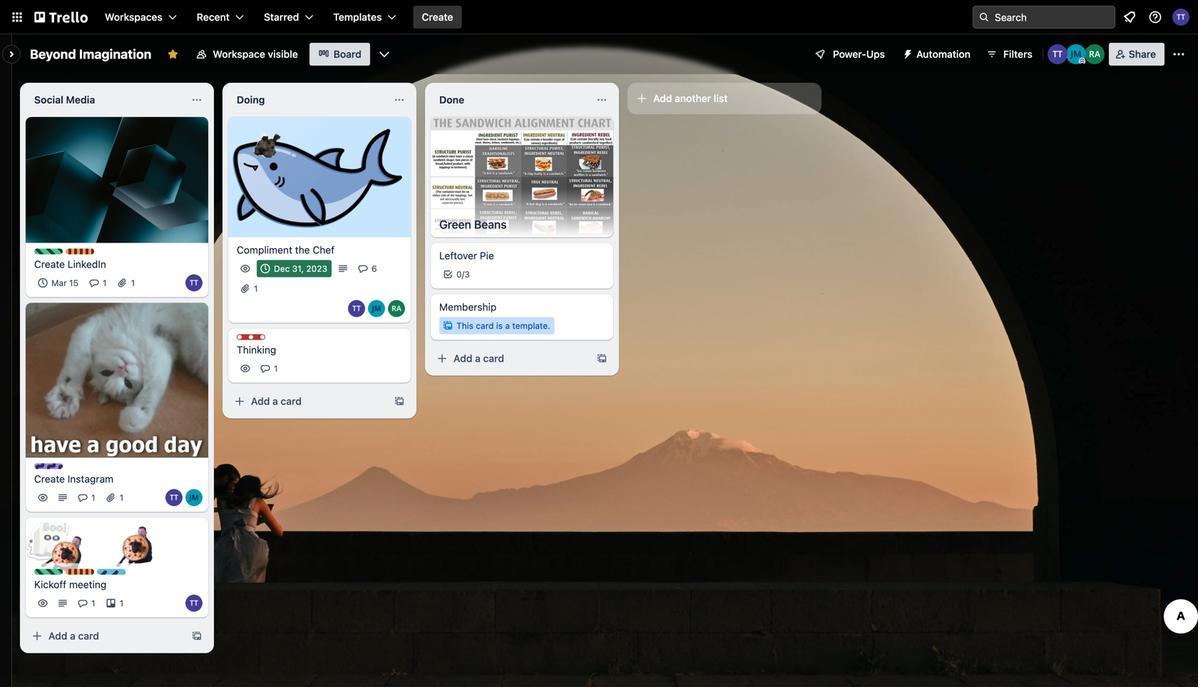 Task type: describe. For each thing, give the bounding box(es) containing it.
instagram
[[68, 473, 114, 485]]

0 notifications image
[[1122, 9, 1139, 26]]

add a card button for social media
[[26, 625, 183, 648]]

create for create instagram
[[34, 473, 65, 485]]

mar 15
[[51, 278, 79, 288]]

terry turtle (terryturtle) image for jeremy miller (jeremymiller198) image
[[1048, 44, 1068, 64]]

Mar 15 checkbox
[[34, 275, 83, 292]]

a for doing
[[273, 395, 278, 407]]

a for social media
[[70, 630, 76, 642]]

power-ups button
[[805, 43, 894, 66]]

beyond imagination
[[30, 46, 152, 62]]

ups
[[867, 48, 886, 60]]

Doing text field
[[228, 88, 388, 111]]

add another list
[[654, 92, 728, 104]]

add for social media
[[49, 630, 67, 642]]

card for social media
[[78, 630, 99, 642]]

dec 31, 2023
[[274, 264, 328, 274]]

card left is
[[476, 321, 494, 331]]

this member is an admin of this board. image
[[1080, 58, 1086, 64]]

add a card button for done
[[431, 347, 588, 370]]

workspaces button
[[96, 6, 185, 29]]

board link
[[310, 43, 370, 66]]

sm image
[[897, 43, 917, 63]]

recent
[[197, 11, 230, 23]]

color: sky, title: "sparkling" element
[[97, 569, 150, 580]]

create linkedin
[[34, 258, 106, 270]]

filters button
[[983, 43, 1037, 66]]

starred button
[[255, 6, 322, 29]]

create instagram link
[[34, 472, 200, 486]]

add a card for social media
[[49, 630, 99, 642]]

chef
[[313, 244, 335, 256]]

power-ups
[[833, 48, 886, 60]]

add a card for done
[[454, 353, 504, 364]]

automation
[[917, 48, 971, 60]]

create from template… image for doing
[[394, 396, 405, 407]]

leftover pie link
[[440, 249, 605, 263]]

search image
[[979, 11, 991, 23]]

imagination
[[79, 46, 152, 62]]

15
[[69, 278, 79, 288]]

compliment
[[237, 244, 293, 256]]

thoughts thinking
[[237, 335, 290, 356]]

card for done
[[483, 353, 504, 364]]

color: bold red, title: "thoughts" element
[[237, 334, 290, 345]]

terry turtle (terryturtle) image for linkedin
[[186, 275, 203, 292]]

social
[[34, 94, 63, 106]]

6
[[372, 264, 377, 274]]

meeting
[[69, 579, 107, 590]]

beans
[[474, 218, 507, 231]]

membership
[[440, 301, 497, 313]]

Board name text field
[[23, 43, 159, 66]]

Social Media text field
[[26, 88, 186, 111]]

create button
[[414, 6, 462, 29]]

2023
[[306, 264, 328, 274]]

create linkedin link
[[34, 257, 200, 272]]

open information menu image
[[1149, 10, 1163, 24]]

color: green, title: none image
[[34, 569, 63, 575]]

starred
[[264, 11, 299, 23]]

1 horizontal spatial https://media3.giphy.com/media/uzbc1merae75kv3oqd/100w.gif?cid=ad960664cgd8q560jl16i4tqsq6qk30rgh2t6st4j6ihzo35&ep=v1_stickers_search&rid=100w.gif&ct=s image
[[106, 516, 158, 568]]

color: purple, title: none image
[[34, 463, 63, 469]]

compliment the chef
[[237, 244, 335, 256]]

Done text field
[[431, 88, 591, 111]]

visible
[[268, 48, 298, 60]]

a right is
[[506, 321, 510, 331]]

share button
[[1110, 43, 1165, 66]]

star or unstar board image
[[167, 49, 179, 60]]

0 horizontal spatial https://media3.giphy.com/media/uzbc1merae75kv3oqd/100w.gif?cid=ad960664cgd8q560jl16i4tqsq6qk30rgh2t6st4j6ihzo35&ep=v1_stickers_search&rid=100w.gif&ct=s image
[[38, 521, 91, 574]]

this
[[457, 321, 474, 331]]

dec
[[274, 264, 290, 274]]

linkedin
[[68, 258, 106, 270]]

workspace visible button
[[187, 43, 307, 66]]

0 vertical spatial jeremy miller (jeremymiller198) image
[[368, 300, 385, 317]]

create from template… image for social media
[[191, 630, 203, 642]]

is
[[497, 321, 503, 331]]

pete ghost image
[[25, 518, 70, 563]]

primary element
[[0, 0, 1199, 34]]

terry turtle (terryturtle) image for left jeremy miller (jeremymiller198) icon
[[166, 489, 183, 506]]

templates button
[[325, 6, 405, 29]]

add a card for doing
[[251, 395, 302, 407]]

color: orange, title: none image for linkedin
[[66, 249, 94, 255]]

share
[[1130, 48, 1157, 60]]

Search field
[[973, 6, 1116, 29]]

terry turtle (terryturtle) image for meeting
[[186, 595, 203, 612]]

0 / 3
[[457, 269, 470, 279]]

customize views image
[[377, 47, 392, 61]]

create for create
[[422, 11, 453, 23]]

workspaces
[[105, 11, 163, 23]]

the
[[295, 244, 310, 256]]



Task type: vqa. For each thing, say whether or not it's contained in the screenshot.
resource
no



Task type: locate. For each thing, give the bounding box(es) containing it.
31,
[[292, 264, 304, 274]]

color: orange, title: none image up linkedin on the left of page
[[66, 249, 94, 255]]

thoughts
[[251, 335, 290, 345]]

color: orange, title: none image for meeting
[[66, 569, 94, 575]]

terry turtle (terryturtle) image left this member is an admin of this board. "icon"
[[1048, 44, 1068, 64]]

thinking link
[[237, 343, 402, 357]]

Dec 31, 2023 checkbox
[[257, 260, 332, 277]]

terry turtle (terryturtle) image
[[1048, 44, 1068, 64], [348, 300, 365, 317], [166, 489, 183, 506]]

jeremy miller (jeremymiller198) image
[[1067, 44, 1087, 64]]

0 horizontal spatial jeremy miller (jeremymiller198) image
[[186, 489, 203, 506]]

power-
[[833, 48, 867, 60]]

jeremy miller (jeremymiller198) image
[[368, 300, 385, 317], [186, 489, 203, 506]]

2 vertical spatial terry turtle (terryturtle) image
[[166, 489, 183, 506]]

add for doing
[[251, 395, 270, 407]]

create from template… image
[[597, 353, 608, 364], [394, 396, 405, 407], [191, 630, 203, 642]]

social media
[[34, 94, 95, 106]]

2 vertical spatial add a card
[[49, 630, 99, 642]]

0
[[457, 269, 462, 279]]

https://media3.giphy.com/media/uzbc1merae75kv3oqd/100w.gif?cid=ad960664cgd8q560jl16i4tqsq6qk30rgh2t6st4j6ihzo35&ep=v1_stickers_search&rid=100w.gif&ct=s image up kickoff meeting in the left bottom of the page
[[38, 521, 91, 574]]

0 horizontal spatial terry turtle (terryturtle) image
[[166, 489, 183, 506]]

green
[[440, 218, 472, 231]]

a down the "thinking"
[[273, 395, 278, 407]]

terry turtle (terryturtle) image left ruby anderson (rubyanderson7) icon
[[348, 300, 365, 317]]

create instagram
[[34, 473, 114, 485]]

workspace
[[213, 48, 265, 60]]

add a card button down kickoff meeting link
[[26, 625, 183, 648]]

color: green, title: none image
[[34, 249, 63, 255]]

ruby anderson (rubyanderson7) image
[[388, 300, 405, 317]]

recent button
[[188, 6, 253, 29]]

a for done
[[475, 353, 481, 364]]

create from template… image for done
[[597, 353, 608, 364]]

https://media1.giphy.com/media/3ov9jucrjra1ggg9vu/100w.gif?cid=ad960664cgd8q560jl16i4tqsq6qk30rgh2t6st4j6ihzo35&ep=v1_stickers_search&rid=100w.gif&ct=s image
[[246, 116, 293, 163]]

a down kickoff meeting in the left bottom of the page
[[70, 630, 76, 642]]

add down this
[[454, 353, 473, 364]]

2 vertical spatial create from template… image
[[191, 630, 203, 642]]

pie
[[480, 250, 494, 262]]

1 vertical spatial color: orange, title: none image
[[66, 569, 94, 575]]

2 vertical spatial create
[[34, 473, 65, 485]]

list
[[714, 92, 728, 104]]

done
[[440, 94, 465, 106]]

create for create linkedin
[[34, 258, 65, 270]]

sparkling
[[111, 570, 150, 580]]

https://media3.giphy.com/media/uzbc1merae75kv3oqd/100w.gif?cid=ad960664cgd8q560jl16i4tqsq6qk30rgh2t6st4j6ihzo35&ep=v1_stickers_search&rid=100w.gif&ct=s image up sparkling
[[106, 516, 158, 568]]

this card is a template.
[[457, 321, 551, 331]]

add down the "thinking"
[[251, 395, 270, 407]]

2 vertical spatial terry turtle (terryturtle) image
[[186, 595, 203, 612]]

add a card button down this card is a template.
[[431, 347, 588, 370]]

1 vertical spatial create from template… image
[[394, 396, 405, 407]]

add down kickoff
[[49, 630, 67, 642]]

/
[[462, 269, 465, 279]]

1
[[103, 278, 107, 288], [131, 278, 135, 288], [254, 284, 258, 294], [274, 364, 278, 374], [91, 493, 95, 503], [120, 493, 124, 503], [91, 598, 95, 608], [120, 598, 124, 608]]

thinking
[[237, 344, 276, 356]]

2 horizontal spatial add a card
[[454, 353, 504, 364]]

templates
[[333, 11, 382, 23]]

show menu image
[[1172, 47, 1187, 61]]

1 color: orange, title: none image from the top
[[66, 249, 94, 255]]

0 vertical spatial color: orange, title: none image
[[66, 249, 94, 255]]

media
[[66, 94, 95, 106]]

https://media3.giphy.com/media/uzbc1merae75kv3oqd/100w.gif?cid=ad960664cgd8q560jl16i4tqsq6qk30rgh2t6st4j6ihzo35&ep=v1_stickers_search&rid=100w.gif&ct=s image
[[106, 516, 158, 568], [38, 521, 91, 574]]

color: orange, title: none image
[[66, 249, 94, 255], [66, 569, 94, 575]]

add a card down kickoff meeting in the left bottom of the page
[[49, 630, 99, 642]]

template.
[[513, 321, 551, 331]]

1 vertical spatial add a card button
[[228, 390, 385, 413]]

add inside button
[[654, 92, 673, 104]]

add another list button
[[628, 83, 822, 114]]

0 horizontal spatial add a card button
[[26, 625, 183, 648]]

mar
[[51, 278, 67, 288]]

leftover pie
[[440, 250, 494, 262]]

0 vertical spatial add a card button
[[431, 347, 588, 370]]

2 horizontal spatial create from template… image
[[597, 353, 608, 364]]

add a card down the "thinking"
[[251, 395, 302, 407]]

add left the "another" on the right of page
[[654, 92, 673, 104]]

3
[[465, 269, 470, 279]]

card down is
[[483, 353, 504, 364]]

card for doing
[[281, 395, 302, 407]]

1 vertical spatial terry turtle (terryturtle) image
[[348, 300, 365, 317]]

a down this card is a template.
[[475, 353, 481, 364]]

1 vertical spatial add a card
[[251, 395, 302, 407]]

1 horizontal spatial jeremy miller (jeremymiller198) image
[[368, 300, 385, 317]]

0 vertical spatial create from template… image
[[597, 353, 608, 364]]

add a card button down the thinking link
[[228, 390, 385, 413]]

kickoff meeting link
[[34, 578, 200, 592]]

2 horizontal spatial terry turtle (terryturtle) image
[[1048, 44, 1068, 64]]

1 vertical spatial create
[[34, 258, 65, 270]]

ruby anderson (rubyanderson7) image
[[1085, 44, 1105, 64]]

1 horizontal spatial terry turtle (terryturtle) image
[[348, 300, 365, 317]]

2 vertical spatial add a card button
[[26, 625, 183, 648]]

2 horizontal spatial add a card button
[[431, 347, 588, 370]]

add for done
[[454, 353, 473, 364]]

add a card
[[454, 353, 504, 364], [251, 395, 302, 407], [49, 630, 99, 642]]

leftover
[[440, 250, 477, 262]]

add a card button
[[431, 347, 588, 370], [228, 390, 385, 413], [26, 625, 183, 648]]

terry turtle (terryturtle) image down create instagram link
[[166, 489, 183, 506]]

0 vertical spatial create
[[422, 11, 453, 23]]

card down meeting
[[78, 630, 99, 642]]

terry turtle (terryturtle) image for top jeremy miller (jeremymiller198) icon
[[348, 300, 365, 317]]

1 vertical spatial terry turtle (terryturtle) image
[[186, 275, 203, 292]]

back to home image
[[34, 6, 88, 29]]

0 horizontal spatial add a card
[[49, 630, 99, 642]]

0 horizontal spatial create from template… image
[[191, 630, 203, 642]]

add a card button for doing
[[228, 390, 385, 413]]

kickoff meeting
[[34, 579, 107, 590]]

1 horizontal spatial add a card
[[251, 395, 302, 407]]

filters
[[1004, 48, 1033, 60]]

doing
[[237, 94, 265, 106]]

card
[[476, 321, 494, 331], [483, 353, 504, 364], [281, 395, 302, 407], [78, 630, 99, 642]]

board
[[334, 48, 362, 60]]

green beans
[[440, 218, 507, 231]]

beyond
[[30, 46, 76, 62]]

a
[[506, 321, 510, 331], [475, 353, 481, 364], [273, 395, 278, 407], [70, 630, 76, 642]]

card down the thinking link
[[281, 395, 302, 407]]

color: orange, title: none image up meeting
[[66, 569, 94, 575]]

add
[[654, 92, 673, 104], [454, 353, 473, 364], [251, 395, 270, 407], [49, 630, 67, 642]]

add a card down this
[[454, 353, 504, 364]]

2 color: orange, title: none image from the top
[[66, 569, 94, 575]]

terry turtle (terryturtle) image
[[1173, 9, 1190, 26], [186, 275, 203, 292], [186, 595, 203, 612]]

kickoff
[[34, 579, 66, 590]]

another
[[675, 92, 712, 104]]

green beans link
[[431, 212, 614, 237]]

0 vertical spatial add a card
[[454, 353, 504, 364]]

1 horizontal spatial create from template… image
[[394, 396, 405, 407]]

membership link
[[440, 300, 605, 314]]

0 vertical spatial terry turtle (terryturtle) image
[[1048, 44, 1068, 64]]

compliment the chef link
[[237, 243, 402, 257]]

1 horizontal spatial add a card button
[[228, 390, 385, 413]]

create
[[422, 11, 453, 23], [34, 258, 65, 270], [34, 473, 65, 485]]

workspace visible
[[213, 48, 298, 60]]

1 vertical spatial jeremy miller (jeremymiller198) image
[[186, 489, 203, 506]]

automation button
[[897, 43, 980, 66]]

0 vertical spatial terry turtle (terryturtle) image
[[1173, 9, 1190, 26]]

create inside button
[[422, 11, 453, 23]]



